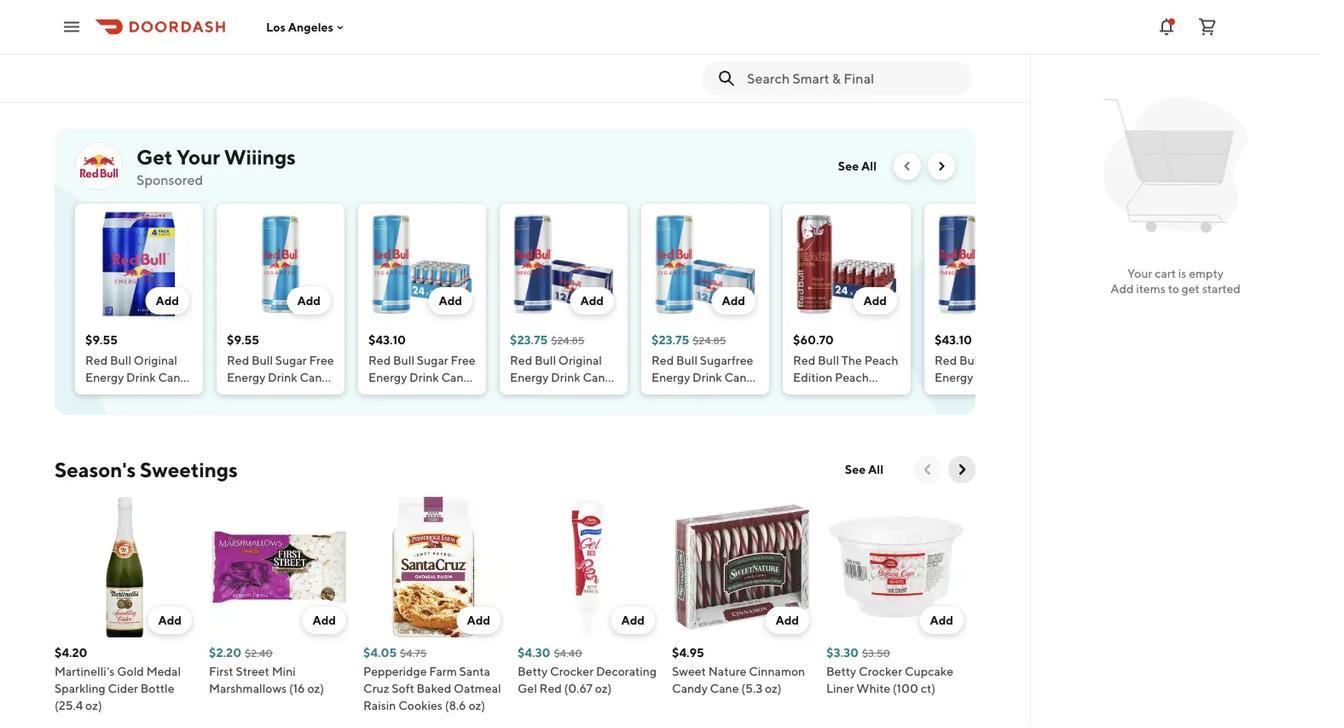 Task type: vqa. For each thing, say whether or not it's contained in the screenshot.
'Offers' button
no



Task type: describe. For each thing, give the bounding box(es) containing it.
$43.10 for $43.10 red bull sugar free energy drink cans (8.4 oz x 24 ct)
[[369, 333, 406, 347]]

farm
[[429, 665, 457, 679]]

sugarfree
[[700, 354, 754, 368]]

$23.75 for red bull sugarfree energy drink cans (8.4 oz x 12 ct)
[[652, 333, 690, 347]]

add for $3.30 $3.50 betty crocker cupcake liner white (100 ct)
[[930, 614, 954, 628]]

(5.3
[[742, 682, 763, 696]]

cruz
[[363, 682, 389, 696]]

red inside $43.10 red bull original energy drink cans (8.4 oz x 24 ct)
[[935, 354, 957, 368]]

original for red bull original energy drink cans (8.4 oz x 24 ct)
[[984, 354, 1027, 368]]

Search Smart & Final search field
[[747, 69, 959, 88]]

ct) inside $9.55 red bull original energy drink cans (8.4 oz x 4 ct)
[[142, 388, 157, 402]]

(25.4
[[55, 699, 83, 713]]

cookies inside oreo frozen dairy dessert sandwich cookies (4 ct)
[[205, 52, 249, 67]]

(4
[[251, 52, 263, 67]]

red bull original energy drink cans (8.4 oz x 4 ct) image
[[85, 211, 193, 318]]

add for $4.30 $4.40 betty crocker decorating gel red (0.67 oz)
[[622, 614, 645, 628]]

first street mini marshmallows (16 oz) image
[[209, 497, 350, 638]]

add for $43.10 red bull sugar free energy drink cans (8.4 oz x 24 ct)
[[439, 294, 462, 308]]

see for top see all "link"
[[839, 159, 859, 173]]

crocker for red
[[550, 665, 594, 679]]

$4.05 $4.75 pepperidge farm santa cruz soft baked oatmeal raisin cookies (8.6 oz)
[[363, 646, 501, 713]]

(8.4 for red bull sugarfree energy drink cans (8.4 oz x 12 ct)
[[652, 388, 673, 402]]

drink for red bull sugar free energy drink cans (8.4 oz x 24 ct)
[[410, 371, 439, 385]]

get
[[137, 145, 173, 169]]

cones inside first street sugar cones (12 ct)
[[147, 18, 182, 32]]

$4.95
[[672, 646, 705, 660]]

first street sugar cones (12 ct)
[[50, 18, 182, 49]]

gold
[[117, 665, 144, 679]]

season's sweetings link
[[55, 456, 238, 484]]

$23.75 for red bull original energy drink cans (8.4 fl oz x 12 ct)
[[510, 333, 548, 347]]

oz) inside $4.30 $4.40 betty crocker decorating gel red (0.67 oz)
[[595, 682, 612, 696]]

$43.10 red bull sugar free energy drink cans (8.4 oz x 24 ct)
[[369, 333, 476, 402]]

(12
[[50, 35, 66, 49]]

next button of carousel image
[[954, 462, 971, 479]]

bull for red bull original energy drink cans (8.4 oz x 24 ct)
[[960, 354, 981, 368]]

cinnamon
[[749, 665, 806, 679]]

season's
[[55, 458, 136, 482]]

x inside $9.55 red bull original energy drink cans (8.4 oz x 4 ct)
[[124, 388, 130, 402]]

1 vertical spatial see all link
[[835, 456, 894, 484]]

martinelli's gold medal sparkling cider bottle (25.4 oz) image
[[55, 497, 195, 638]]

1 vertical spatial all
[[869, 463, 884, 477]]

$4.30
[[518, 646, 551, 660]]

items
[[1137, 282, 1166, 296]]

kit
[[668, 18, 684, 32]]

santa
[[460, 665, 491, 679]]

see for the bottommost see all "link"
[[845, 463, 866, 477]]

energy for red bull sugar free energy drink can (8.4 oz)
[[227, 371, 266, 385]]

12 inside '$23.75 $24.85 red bull original energy drink cans (8.4 fl oz x 12 ct)'
[[567, 388, 578, 402]]

red bull sugar free energy drink cans (8.4 oz x 24 ct) image
[[369, 211, 476, 318]]

cider
[[108, 682, 138, 696]]

ct) inside $43.10 red bull original energy drink cans (8.4 oz x 24 ct)
[[999, 388, 1013, 402]]

pepperidge
[[363, 665, 427, 679]]

red inside '$9.55 red bull sugar free energy drink can (8.4 oz)'
[[227, 354, 249, 368]]

x inside '$23.75 $24.85 red bull original energy drink cans (8.4 fl oz x 12 ct)'
[[558, 388, 564, 402]]

add for $23.75 $24.85 red bull original energy drink cans (8.4 fl oz x 12 ct)
[[581, 294, 604, 308]]

betty crocker decorating gel red (0.67 oz) image
[[518, 497, 659, 638]]

$3.30
[[827, 646, 859, 660]]

los angeles button
[[266, 20, 347, 34]]

sugar for $43.10
[[417, 354, 449, 368]]

raisin
[[363, 699, 396, 713]]

(8.4 for red bull original energy drink cans (8.4 fl oz x 12 ct)
[[510, 388, 531, 402]]

ct) inside $23.75 $24.85 red bull sugarfree energy drink cans (8.4 oz x 12 ct)
[[713, 388, 727, 402]]

$3.30 $3.50 betty crocker cupcake liner white (100 ct)
[[827, 646, 954, 696]]

wafer
[[708, 18, 741, 32]]

get your wiiings sponsored
[[137, 145, 296, 188]]

bull inside '$23.75 $24.85 red bull original energy drink cans (8.4 fl oz x 12 ct)'
[[535, 354, 556, 368]]

12 inside $23.75 $24.85 red bull sugarfree energy drink cans (8.4 oz x 12 ct)
[[699, 388, 710, 402]]

$9.55 red bull original energy drink cans (8.4 oz x 4 ct)
[[85, 333, 186, 402]]

ct) inside '$23.75 $24.85 red bull original energy drink cans (8.4 fl oz x 12 ct)'
[[581, 388, 595, 402]]

free for can
[[309, 354, 334, 368]]

cans inside $9.55 red bull original energy drink cans (8.4 oz x 4 ct)
[[158, 371, 186, 385]]

x inside $43.10 red bull original energy drink cans (8.4 oz x 24 ct)
[[974, 388, 980, 402]]

add for $23.75 $24.85 red bull sugarfree energy drink cans (8.4 oz x 12 ct)
[[722, 294, 746, 308]]

$9.55 for $9.55 red bull original energy drink cans (8.4 oz x 4 ct)
[[85, 333, 118, 347]]

add inside your cart is empty add items to get started
[[1111, 282, 1134, 296]]

$9.55 red bull sugar free energy drink can (8.4 oz)
[[227, 333, 334, 402]]

drink for red bull original energy drink cans (8.4 fl oz x 12 ct)
[[551, 371, 581, 385]]

red inside $23.75 $24.85 red bull sugarfree energy drink cans (8.4 oz x 12 ct)
[[652, 354, 674, 368]]

(8.4 for red bull sugar free energy drink cans (8.4 oz x 24 ct)
[[369, 388, 390, 402]]

24 inside $43.10 red bull sugar free energy drink cans (8.4 oz x 24 ct)
[[416, 388, 430, 402]]

energy inside $43.10 red bull original energy drink cans (8.4 oz x 24 ct)
[[935, 371, 974, 385]]

$24.85 for sugarfree
[[693, 334, 726, 346]]

see all for top see all "link"
[[839, 159, 877, 173]]

(0.67
[[564, 682, 593, 696]]

(8.4 inside $9.55 red bull original energy drink cans (8.4 oz x 4 ct)
[[85, 388, 107, 402]]

kat
[[686, 18, 705, 32]]

wiiings
[[224, 145, 296, 169]]

bull for red bull sugar free energy drink can (8.4 oz)
[[252, 354, 273, 368]]

your inside get your wiiings sponsored
[[177, 145, 220, 169]]

red inside $9.55 red bull original energy drink cans (8.4 oz x 4 ct)
[[85, 354, 108, 368]]

oreo frozen dairy dessert sandwich cookies (4 ct)
[[205, 18, 304, 67]]

bull inside $23.75 $24.85 red bull sugarfree energy drink cans (8.4 oz x 12 ct)
[[677, 354, 698, 368]]

cans inside $43.10 red bull original energy drink cans (8.4 oz x 24 ct)
[[1008, 371, 1036, 385]]

oz inside $9.55 red bull original energy drink cans (8.4 oz x 4 ct)
[[109, 388, 122, 402]]

oz) inside $4.20 martinelli's gold medal sparkling cider bottle (25.4 oz)
[[85, 699, 102, 713]]

first inside $2.20 $2.40 first street mini marshmallows (16 oz)
[[209, 665, 233, 679]]

drink for red bull sugar free energy drink can (8.4 oz)
[[268, 371, 297, 385]]

0 vertical spatial see all link
[[828, 153, 887, 180]]

started
[[1203, 282, 1241, 296]]

get
[[1182, 282, 1200, 296]]

cart
[[1155, 267, 1177, 281]]

empty
[[1190, 267, 1224, 281]]

$2.20
[[209, 646, 242, 660]]

$4.75
[[400, 648, 427, 660]]

dairy inside oreo frozen dairy dessert sandwich cookies (4 ct)
[[275, 18, 304, 32]]

mini
[[272, 665, 296, 679]]

cookies inside $4.05 $4.75 pepperidge farm santa cruz soft baked oatmeal raisin cookies (8.6 oz)
[[399, 699, 443, 713]]

$23.75 $24.85 red bull original energy drink cans (8.4 fl oz x 12 ct)
[[510, 333, 611, 402]]

oz inside '$23.75 $24.85 red bull original energy drink cans (8.4 fl oz x 12 ct)'
[[543, 388, 556, 402]]

red bull the peach edition peach nectarine energy drink cans (12 oz x 24 ct) image
[[794, 211, 901, 318]]

betty for liner
[[827, 665, 857, 679]]

sparkling
[[55, 682, 106, 696]]

$4.20 martinelli's gold medal sparkling cider bottle (25.4 oz)
[[55, 646, 181, 713]]

$2.20 $2.40 first street mini marshmallows (16 oz)
[[209, 646, 324, 696]]

ct) inside $43.10 red bull sugar free energy drink cans (8.4 oz x 24 ct)
[[432, 388, 447, 402]]

oz) inside '$9.55 red bull sugar free energy drink can (8.4 oz)'
[[251, 388, 267, 402]]

is
[[1179, 267, 1187, 281]]

$4.05
[[363, 646, 397, 660]]

betty crocker cupcake liner white (100 ct) image
[[827, 497, 968, 638]]

empty retail cart image
[[1096, 85, 1256, 246]]

add for $4.20 martinelli's gold medal sparkling cider bottle (25.4 oz)
[[158, 614, 182, 628]]

add for $9.55 red bull original energy drink cans (8.4 oz x 4 ct)
[[156, 294, 179, 308]]

betty for gel
[[518, 665, 548, 679]]

(16
[[289, 682, 305, 696]]

$4.20
[[55, 646, 87, 660]]

add for $9.55 red bull sugar free energy drink can (8.4 oz)
[[297, 294, 321, 308]]



Task type: locate. For each thing, give the bounding box(es) containing it.
(8.6
[[445, 699, 466, 713]]

1 12 from the left
[[567, 388, 578, 402]]

2 (8.4 from the left
[[227, 388, 248, 402]]

1 vertical spatial street
[[236, 665, 270, 679]]

white
[[857, 682, 891, 696]]

cans inside '$23.75 $24.85 red bull original energy drink cans (8.4 fl oz x 12 ct)'
[[583, 371, 611, 385]]

decorating
[[596, 665, 657, 679]]

5 (8.4 from the left
[[652, 388, 673, 402]]

$43.10
[[369, 333, 406, 347], [935, 333, 973, 347]]

martinelli's
[[55, 665, 115, 679]]

original inside $43.10 red bull original energy drink cans (8.4 oz x 24 ct)
[[984, 354, 1027, 368]]

drink inside $9.55 red bull original energy drink cans (8.4 oz x 4 ct)
[[126, 371, 156, 385]]

ct) inside kit kat wafer with fudge frozen dairy dessert cones (4.5 oz x 4 ct)
[[762, 52, 777, 67]]

cones left the (4.5
[[668, 52, 703, 67]]

1 original from the left
[[134, 354, 177, 368]]

0 vertical spatial see
[[839, 159, 859, 173]]

nature
[[709, 665, 747, 679]]

drink inside $43.10 red bull original energy drink cans (8.4 oz x 24 ct)
[[976, 371, 1006, 385]]

1 horizontal spatial betty
[[827, 665, 857, 679]]

0 horizontal spatial cones
[[147, 18, 182, 32]]

1 horizontal spatial crocker
[[859, 665, 903, 679]]

0 vertical spatial street
[[77, 18, 111, 32]]

4 up season's sweetings
[[132, 388, 140, 402]]

1 horizontal spatial first
[[209, 665, 233, 679]]

1 vertical spatial frozen
[[668, 35, 706, 49]]

red inside $4.30 $4.40 betty crocker decorating gel red (0.67 oz)
[[540, 682, 562, 696]]

$9.55
[[85, 333, 118, 347], [227, 333, 259, 347]]

season's sweetings
[[55, 458, 238, 482]]

0 horizontal spatial 12
[[567, 388, 578, 402]]

0 horizontal spatial first
[[50, 18, 75, 32]]

1 horizontal spatial your
[[1128, 267, 1153, 281]]

0 vertical spatial see all
[[839, 159, 877, 173]]

0 vertical spatial previous button of carousel image
[[901, 160, 915, 173]]

x inside $23.75 $24.85 red bull sugarfree energy drink cans (8.4 oz x 12 ct)
[[691, 388, 697, 402]]

red bull sugar free energy drink can (8.4 oz) image
[[227, 211, 334, 318]]

energy for red bull sugarfree energy drink cans (8.4 oz x 12 ct)
[[652, 371, 691, 385]]

$2.40
[[245, 648, 273, 660]]

oz) inside $4.05 $4.75 pepperidge farm santa cruz soft baked oatmeal raisin cookies (8.6 oz)
[[469, 699, 486, 713]]

2 energy from the left
[[227, 371, 266, 385]]

oreo
[[205, 18, 233, 32]]

drink
[[126, 371, 156, 385], [268, 371, 297, 385], [410, 371, 439, 385], [551, 371, 581, 385], [693, 371, 722, 385], [976, 371, 1006, 385]]

previous button of carousel image for next button of carousel icon
[[901, 160, 915, 173]]

6 bull from the left
[[960, 354, 981, 368]]

3 energy from the left
[[369, 371, 407, 385]]

1 24 from the left
[[416, 388, 430, 402]]

frozen
[[235, 18, 273, 32], [668, 35, 706, 49]]

your up items
[[1128, 267, 1153, 281]]

0 horizontal spatial previous button of carousel image
[[901, 160, 915, 173]]

(8.4 inside $43.10 red bull sugar free energy drink cans (8.4 oz x 24 ct)
[[369, 388, 390, 402]]

(4.5
[[705, 52, 727, 67]]

crocker for white
[[859, 665, 903, 679]]

previous button of carousel image
[[901, 160, 915, 173], [920, 462, 937, 479]]

1 vertical spatial previous button of carousel image
[[920, 462, 937, 479]]

4 (8.4 from the left
[[510, 388, 531, 402]]

$43.10 inside $43.10 red bull original energy drink cans (8.4 oz x 24 ct)
[[935, 333, 973, 347]]

2 $23.75 from the left
[[652, 333, 690, 347]]

3 original from the left
[[984, 354, 1027, 368]]

5 drink from the left
[[693, 371, 722, 385]]

original inside $9.55 red bull original energy drink cans (8.4 oz x 4 ct)
[[134, 354, 177, 368]]

bull inside $43.10 red bull sugar free energy drink cans (8.4 oz x 24 ct)
[[393, 354, 415, 368]]

2 $9.55 from the left
[[227, 333, 259, 347]]

1 $23.75 from the left
[[510, 333, 548, 347]]

$23.75 $24.85 red bull sugarfree energy drink cans (8.4 oz x 12 ct)
[[652, 333, 754, 402]]

crocker up (0.67
[[550, 665, 594, 679]]

$23.75 inside $23.75 $24.85 red bull sugarfree energy drink cans (8.4 oz x 12 ct)
[[652, 333, 690, 347]]

3 bull from the left
[[393, 354, 415, 368]]

4 inside kit kat wafer with fudge frozen dairy dessert cones (4.5 oz x 4 ct)
[[753, 52, 760, 67]]

crocker inside $3.30 $3.50 betty crocker cupcake liner white (100 ct)
[[859, 665, 903, 679]]

dairy down wafer
[[708, 35, 737, 49]]

1 vertical spatial first
[[209, 665, 233, 679]]

your inside your cart is empty add items to get started
[[1128, 267, 1153, 281]]

sugar for $9.55
[[275, 354, 307, 368]]

can
[[300, 371, 322, 385]]

1 energy from the left
[[85, 371, 124, 385]]

bottle
[[141, 682, 175, 696]]

with
[[744, 18, 767, 32]]

energy inside '$23.75 $24.85 red bull original energy drink cans (8.4 fl oz x 12 ct)'
[[510, 371, 549, 385]]

1 horizontal spatial street
[[236, 665, 270, 679]]

crocker inside $4.30 $4.40 betty crocker decorating gel red (0.67 oz)
[[550, 665, 594, 679]]

gel
[[518, 682, 537, 696]]

3 cans from the left
[[583, 371, 611, 385]]

12 right fl
[[567, 388, 578, 402]]

previous button of carousel image left next button of carousel icon
[[901, 160, 915, 173]]

$60.70
[[794, 333, 834, 347]]

first
[[50, 18, 75, 32], [209, 665, 233, 679]]

1 horizontal spatial 4
[[753, 52, 760, 67]]

4 drink from the left
[[551, 371, 581, 385]]

2 bull from the left
[[252, 354, 273, 368]]

1 bull from the left
[[110, 354, 131, 368]]

add for $4.95 sweet nature cinnamon candy cane (5.3 oz)
[[776, 614, 799, 628]]

2 12 from the left
[[699, 388, 710, 402]]

1 $43.10 from the left
[[369, 333, 406, 347]]

2 original from the left
[[559, 354, 602, 368]]

x inside kit kat wafer with fudge frozen dairy dessert cones (4.5 oz x 4 ct)
[[744, 52, 750, 67]]

$24.85
[[551, 334, 585, 346], [693, 334, 726, 346]]

cookies down baked
[[399, 699, 443, 713]]

$23.75 up fl
[[510, 333, 548, 347]]

sweet
[[672, 665, 706, 679]]

dairy up sandwich
[[275, 18, 304, 32]]

1 $9.55 from the left
[[85, 333, 118, 347]]

red bull sugarfree energy drink cans (8.4 oz x 12 ct) image
[[652, 211, 759, 318]]

original
[[134, 354, 177, 368], [559, 354, 602, 368], [984, 354, 1027, 368]]

next button of carousel image
[[935, 160, 949, 173]]

red
[[85, 354, 108, 368], [227, 354, 249, 368], [369, 354, 391, 368], [510, 354, 533, 368], [652, 354, 674, 368], [935, 354, 957, 368], [540, 682, 562, 696]]

0 vertical spatial first
[[50, 18, 75, 32]]

2 cans from the left
[[442, 371, 469, 385]]

3 (8.4 from the left
[[369, 388, 390, 402]]

drink inside '$23.75 $24.85 red bull original energy drink cans (8.4 fl oz x 12 ct)'
[[551, 371, 581, 385]]

0 horizontal spatial $9.55
[[85, 333, 118, 347]]

dessert down with
[[739, 35, 781, 49]]

fl
[[534, 388, 541, 402]]

free
[[309, 354, 334, 368], [451, 354, 476, 368]]

los angeles
[[266, 20, 334, 34]]

ct) inside first street sugar cones (12 ct)
[[68, 35, 83, 49]]

$9.55 inside $9.55 red bull original energy drink cans (8.4 oz x 4 ct)
[[85, 333, 118, 347]]

1 (8.4 from the left
[[85, 388, 107, 402]]

frozen up sandwich
[[235, 18, 273, 32]]

sugar
[[113, 18, 145, 32], [275, 354, 307, 368], [417, 354, 449, 368]]

1 horizontal spatial $9.55
[[227, 333, 259, 347]]

oz inside kit kat wafer with fudge frozen dairy dessert cones (4.5 oz x 4 ct)
[[729, 52, 742, 67]]

0 horizontal spatial cookies
[[205, 52, 249, 67]]

oz inside $43.10 red bull sugar free energy drink cans (8.4 oz x 24 ct)
[[392, 388, 405, 402]]

dairy inside kit kat wafer with fudge frozen dairy dessert cones (4.5 oz x 4 ct)
[[708, 35, 737, 49]]

$4.40
[[554, 648, 583, 660]]

dessert down the oreo
[[205, 35, 246, 49]]

0 horizontal spatial crocker
[[550, 665, 594, 679]]

2 drink from the left
[[268, 371, 297, 385]]

2 horizontal spatial sugar
[[417, 354, 449, 368]]

0 vertical spatial cookies
[[205, 52, 249, 67]]

crocker up white
[[859, 665, 903, 679]]

2 crocker from the left
[[859, 665, 903, 679]]

sugar inside first street sugar cones (12 ct)
[[113, 18, 145, 32]]

betty up gel
[[518, 665, 548, 679]]

(8.4 inside '$9.55 red bull sugar free energy drink can (8.4 oz)'
[[227, 388, 248, 402]]

$24.85 inside $23.75 $24.85 red bull sugarfree energy drink cans (8.4 oz x 12 ct)
[[693, 334, 726, 346]]

1 free from the left
[[309, 354, 334, 368]]

$24.85 down red bull original energy drink cans (8.4 fl oz x 12 ct) image
[[551, 334, 585, 346]]

0 vertical spatial cones
[[147, 18, 182, 32]]

street inside first street sugar cones (12 ct)
[[77, 18, 111, 32]]

$23.75 inside '$23.75 $24.85 red bull original energy drink cans (8.4 fl oz x 12 ct)'
[[510, 333, 548, 347]]

fudge
[[770, 18, 805, 32]]

$24.85 up sugarfree
[[693, 334, 726, 346]]

free inside '$9.55 red bull sugar free energy drink can (8.4 oz)'
[[309, 354, 334, 368]]

$4.30 $4.40 betty crocker decorating gel red (0.67 oz)
[[518, 646, 657, 696]]

$23.75
[[510, 333, 548, 347], [652, 333, 690, 347]]

cones inside kit kat wafer with fudge frozen dairy dessert cones (4.5 oz x 4 ct)
[[668, 52, 703, 67]]

5 bull from the left
[[677, 354, 698, 368]]

1 horizontal spatial original
[[559, 354, 602, 368]]

cones left the oreo
[[147, 18, 182, 32]]

original inside '$23.75 $24.85 red bull original energy drink cans (8.4 fl oz x 12 ct)'
[[559, 354, 602, 368]]

12 down sugarfree
[[699, 388, 710, 402]]

pepperidge farm santa cruz soft baked oatmeal raisin cookies (8.6 oz) image
[[363, 497, 504, 638]]

0 horizontal spatial dessert
[[205, 35, 246, 49]]

crocker
[[550, 665, 594, 679], [859, 665, 903, 679]]

(8.4 for red bull sugar free energy drink can (8.4 oz)
[[227, 388, 248, 402]]

1 vertical spatial cones
[[668, 52, 703, 67]]

1 drink from the left
[[126, 371, 156, 385]]

cans inside $43.10 red bull sugar free energy drink cans (8.4 oz x 24 ct)
[[442, 371, 469, 385]]

4
[[753, 52, 760, 67], [132, 388, 140, 402]]

sandwich
[[249, 35, 302, 49]]

soft
[[392, 682, 414, 696]]

0 horizontal spatial free
[[309, 354, 334, 368]]

2 $24.85 from the left
[[693, 334, 726, 346]]

oatmeal
[[454, 682, 501, 696]]

0 horizontal spatial betty
[[518, 665, 548, 679]]

add for $4.05 $4.75 pepperidge farm santa cruz soft baked oatmeal raisin cookies (8.6 oz)
[[467, 614, 491, 628]]

free for cans
[[451, 354, 476, 368]]

$9.55 down red bull sugar free energy drink can (8.4 oz) image
[[227, 333, 259, 347]]

1 vertical spatial see
[[845, 463, 866, 477]]

0 horizontal spatial $43.10
[[369, 333, 406, 347]]

1 horizontal spatial previous button of carousel image
[[920, 462, 937, 479]]

original for red bull original energy drink cans (8.4 oz x 4 ct)
[[134, 354, 177, 368]]

0 horizontal spatial frozen
[[235, 18, 273, 32]]

kit kat wafer with fudge frozen dairy dessert cones (4.5 oz x 4 ct)
[[668, 18, 805, 67]]

sugar inside '$9.55 red bull sugar free energy drink can (8.4 oz)'
[[275, 354, 307, 368]]

$23.75 down red bull sugarfree energy drink cans (8.4 oz x 12 ct) image
[[652, 333, 690, 347]]

1 horizontal spatial free
[[451, 354, 476, 368]]

first up the (12
[[50, 18, 75, 32]]

see all link
[[828, 153, 887, 180], [835, 456, 894, 484]]

previous button of carousel image left next button of carousel image on the right bottom of page
[[920, 462, 937, 479]]

1 crocker from the left
[[550, 665, 594, 679]]

marshmallows
[[209, 682, 287, 696]]

oz
[[729, 52, 742, 67], [109, 388, 122, 402], [392, 388, 405, 402], [543, 388, 556, 402], [676, 388, 688, 402], [959, 388, 971, 402]]

(8.4 inside '$23.75 $24.85 red bull original energy drink cans (8.4 fl oz x 12 ct)'
[[510, 388, 531, 402]]

cans inside $23.75 $24.85 red bull sugarfree energy drink cans (8.4 oz x 12 ct)
[[725, 371, 752, 385]]

0 horizontal spatial street
[[77, 18, 111, 32]]

energy inside $9.55 red bull original energy drink cans (8.4 oz x 4 ct)
[[85, 371, 124, 385]]

oz inside $23.75 $24.85 red bull sugarfree energy drink cans (8.4 oz x 12 ct)
[[676, 388, 688, 402]]

sweetings
[[140, 458, 238, 482]]

frozen inside oreo frozen dairy dessert sandwich cookies (4 ct)
[[235, 18, 273, 32]]

4 bull from the left
[[535, 354, 556, 368]]

dessert inside kit kat wafer with fudge frozen dairy dessert cones (4.5 oz x 4 ct)
[[739, 35, 781, 49]]

cane
[[710, 682, 739, 696]]

0 horizontal spatial dairy
[[275, 18, 304, 32]]

1 horizontal spatial $43.10
[[935, 333, 973, 347]]

sponsored
[[137, 172, 203, 188]]

0 horizontal spatial sugar
[[113, 18, 145, 32]]

1 horizontal spatial $23.75
[[652, 333, 690, 347]]

free inside $43.10 red bull sugar free energy drink cans (8.4 oz x 24 ct)
[[451, 354, 476, 368]]

6 energy from the left
[[935, 371, 974, 385]]

add for $2.20 $2.40 first street mini marshmallows (16 oz)
[[313, 614, 336, 628]]

1 horizontal spatial sugar
[[275, 354, 307, 368]]

1 horizontal spatial 12
[[699, 388, 710, 402]]

1 horizontal spatial frozen
[[668, 35, 706, 49]]

1 $24.85 from the left
[[551, 334, 585, 346]]

drink inside $23.75 $24.85 red bull sugarfree energy drink cans (8.4 oz x 12 ct)
[[693, 371, 722, 385]]

first down $2.20
[[209, 665, 233, 679]]

cookies
[[205, 52, 249, 67], [399, 699, 443, 713]]

(8.4 inside $43.10 red bull original energy drink cans (8.4 oz x 24 ct)
[[935, 388, 956, 402]]

baked
[[417, 682, 452, 696]]

$9.55 inside '$9.55 red bull sugar free energy drink can (8.4 oz)'
[[227, 333, 259, 347]]

1 vertical spatial see all
[[845, 463, 884, 477]]

0 vertical spatial all
[[862, 159, 877, 173]]

1 vertical spatial your
[[1128, 267, 1153, 281]]

0 horizontal spatial 4
[[132, 388, 140, 402]]

betty inside $3.30 $3.50 betty crocker cupcake liner white (100 ct)
[[827, 665, 857, 679]]

to
[[1169, 282, 1180, 296]]

notification bell image
[[1157, 17, 1177, 37]]

2 betty from the left
[[827, 665, 857, 679]]

candy
[[672, 682, 708, 696]]

0 horizontal spatial $23.75
[[510, 333, 548, 347]]

betty up liner
[[827, 665, 857, 679]]

0 horizontal spatial your
[[177, 145, 220, 169]]

2 dessert from the left
[[739, 35, 781, 49]]

1 betty from the left
[[518, 665, 548, 679]]

frozen down kat
[[668, 35, 706, 49]]

$3.50
[[863, 648, 891, 660]]

red inside '$23.75 $24.85 red bull original energy drink cans (8.4 fl oz x 12 ct)'
[[510, 354, 533, 368]]

see all
[[839, 159, 877, 173], [845, 463, 884, 477]]

2 $43.10 from the left
[[935, 333, 973, 347]]

0 vertical spatial dairy
[[275, 18, 304, 32]]

bull inside $43.10 red bull original energy drink cans (8.4 oz x 24 ct)
[[960, 354, 981, 368]]

ct) inside $3.30 $3.50 betty crocker cupcake liner white (100 ct)
[[921, 682, 936, 696]]

$9.55 down red bull original energy drink cans (8.4 oz x 4 ct) image
[[85, 333, 118, 347]]

1 horizontal spatial dessert
[[739, 35, 781, 49]]

red bull original energy drink cans (8.4 fl oz x 12 ct) image
[[510, 211, 618, 318]]

1 horizontal spatial 24
[[982, 388, 996, 402]]

bull
[[110, 354, 131, 368], [252, 354, 273, 368], [393, 354, 415, 368], [535, 354, 556, 368], [677, 354, 698, 368], [960, 354, 981, 368]]

$43.10 inside $43.10 red bull sugar free energy drink cans (8.4 oz x 24 ct)
[[369, 333, 406, 347]]

ct) inside oreo frozen dairy dessert sandwich cookies (4 ct)
[[265, 52, 280, 67]]

energy inside $23.75 $24.85 red bull sugarfree energy drink cans (8.4 oz x 12 ct)
[[652, 371, 691, 385]]

street inside $2.20 $2.40 first street mini marshmallows (16 oz)
[[236, 665, 270, 679]]

1 vertical spatial cookies
[[399, 699, 443, 713]]

1 horizontal spatial $24.85
[[693, 334, 726, 346]]

(100
[[893, 682, 919, 696]]

energy inside $43.10 red bull sugar free energy drink cans (8.4 oz x 24 ct)
[[369, 371, 407, 385]]

red inside $43.10 red bull sugar free energy drink cans (8.4 oz x 24 ct)
[[369, 354, 391, 368]]

0 vertical spatial your
[[177, 145, 220, 169]]

$24.85 inside '$23.75 $24.85 red bull original energy drink cans (8.4 fl oz x 12 ct)'
[[551, 334, 585, 346]]

$43.10 for $43.10 red bull original energy drink cans (8.4 oz x 24 ct)
[[935, 333, 973, 347]]

6 (8.4 from the left
[[935, 388, 956, 402]]

energy inside '$9.55 red bull sugar free energy drink can (8.4 oz)'
[[227, 371, 266, 385]]

$4.95 sweet nature cinnamon candy cane (5.3 oz)
[[672, 646, 806, 696]]

1 horizontal spatial cookies
[[399, 699, 443, 713]]

first inside first street sugar cones (12 ct)
[[50, 18, 75, 32]]

0 vertical spatial 4
[[753, 52, 760, 67]]

3 drink from the left
[[410, 371, 439, 385]]

1 vertical spatial 4
[[132, 388, 140, 402]]

sweet nature cinnamon candy cane (5.3 oz) image
[[672, 497, 813, 638]]

2 horizontal spatial original
[[984, 354, 1027, 368]]

0 vertical spatial frozen
[[235, 18, 273, 32]]

cans for red bull sugar free energy drink cans (8.4 oz x 24 ct)
[[442, 371, 469, 385]]

all
[[862, 159, 877, 173], [869, 463, 884, 477]]

x
[[744, 52, 750, 67], [124, 388, 130, 402], [407, 388, 413, 402], [558, 388, 564, 402], [691, 388, 697, 402], [974, 388, 980, 402]]

add button
[[145, 288, 189, 315], [145, 288, 189, 315], [287, 288, 331, 315], [287, 288, 331, 315], [429, 288, 473, 315], [429, 288, 473, 315], [570, 288, 614, 315], [570, 288, 614, 315], [712, 288, 756, 315], [712, 288, 756, 315], [854, 288, 898, 315], [854, 288, 898, 315], [148, 608, 192, 635], [148, 608, 192, 635], [302, 608, 346, 635], [302, 608, 346, 635], [457, 608, 501, 635], [457, 608, 501, 635], [611, 608, 655, 635], [611, 608, 655, 635], [766, 608, 810, 635], [766, 608, 810, 635], [920, 608, 964, 635], [920, 608, 964, 635]]

4 energy from the left
[[510, 371, 549, 385]]

x inside $43.10 red bull sugar free energy drink cans (8.4 oz x 24 ct)
[[407, 388, 413, 402]]

oz)
[[251, 388, 267, 402], [308, 682, 324, 696], [595, 682, 612, 696], [765, 682, 782, 696], [85, 699, 102, 713], [469, 699, 486, 713]]

oz) inside $4.95 sweet nature cinnamon candy cane (5.3 oz)
[[765, 682, 782, 696]]

los
[[266, 20, 286, 34]]

your up sponsored
[[177, 145, 220, 169]]

previous button of carousel image for next button of carousel image on the right bottom of page
[[920, 462, 937, 479]]

sugar inside $43.10 red bull sugar free energy drink cans (8.4 oz x 24 ct)
[[417, 354, 449, 368]]

2 free from the left
[[451, 354, 476, 368]]

5 energy from the left
[[652, 371, 691, 385]]

0 items, open order cart image
[[1198, 17, 1218, 37]]

1 horizontal spatial dairy
[[708, 35, 737, 49]]

medal
[[146, 665, 181, 679]]

2 24 from the left
[[982, 388, 996, 402]]

oz) inside $2.20 $2.40 first street mini marshmallows (16 oz)
[[308, 682, 324, 696]]

6 drink from the left
[[976, 371, 1006, 385]]

bull for red bull sugar free energy drink cans (8.4 oz x 24 ct)
[[393, 354, 415, 368]]

1 dessert from the left
[[205, 35, 246, 49]]

betty
[[518, 665, 548, 679], [827, 665, 857, 679]]

cans for red bull original energy drink cans (8.4 fl oz x 12 ct)
[[583, 371, 611, 385]]

liner
[[827, 682, 855, 696]]

$43.10 red bull original energy drink cans (8.4 oz x 24 ct)
[[935, 333, 1036, 402]]

$24.85 for original
[[551, 334, 585, 346]]

0 horizontal spatial 24
[[416, 388, 430, 402]]

5 cans from the left
[[1008, 371, 1036, 385]]

1 cans from the left
[[158, 371, 186, 385]]

1 vertical spatial dairy
[[708, 35, 737, 49]]

drink for red bull sugarfree energy drink cans (8.4 oz x 12 ct)
[[693, 371, 722, 385]]

dessert inside oreo frozen dairy dessert sandwich cookies (4 ct)
[[205, 35, 246, 49]]

cans for red bull sugarfree energy drink cans (8.4 oz x 12 ct)
[[725, 371, 752, 385]]

your cart is empty add items to get started
[[1111, 267, 1241, 296]]

energy for red bull sugar free energy drink cans (8.4 oz x 24 ct)
[[369, 371, 407, 385]]

frozen inside kit kat wafer with fudge frozen dairy dessert cones (4.5 oz x 4 ct)
[[668, 35, 706, 49]]

angeles
[[288, 20, 334, 34]]

cookies left (4
[[205, 52, 249, 67]]

open menu image
[[61, 17, 82, 37]]

bull inside '$9.55 red bull sugar free energy drink can (8.4 oz)'
[[252, 354, 273, 368]]

1 horizontal spatial cones
[[668, 52, 703, 67]]

0 horizontal spatial original
[[134, 354, 177, 368]]

4 cans from the left
[[725, 371, 752, 385]]

24 inside $43.10 red bull original energy drink cans (8.4 oz x 24 ct)
[[982, 388, 996, 402]]

(8.4 inside $23.75 $24.85 red bull sugarfree energy drink cans (8.4 oz x 12 ct)
[[652, 388, 673, 402]]

4 inside $9.55 red bull original energy drink cans (8.4 oz x 4 ct)
[[132, 388, 140, 402]]

$9.55 for $9.55 red bull sugar free energy drink can (8.4 oz)
[[227, 333, 259, 347]]

bull inside $9.55 red bull original energy drink cans (8.4 oz x 4 ct)
[[110, 354, 131, 368]]

energy
[[85, 371, 124, 385], [227, 371, 266, 385], [369, 371, 407, 385], [510, 371, 549, 385], [652, 371, 691, 385], [935, 371, 974, 385]]

see all for the bottommost see all "link"
[[845, 463, 884, 477]]

4 down with
[[753, 52, 760, 67]]

drink inside '$9.55 red bull sugar free energy drink can (8.4 oz)'
[[268, 371, 297, 385]]

cupcake
[[905, 665, 954, 679]]

oz inside $43.10 red bull original energy drink cans (8.4 oz x 24 ct)
[[959, 388, 971, 402]]

betty inside $4.30 $4.40 betty crocker decorating gel red (0.67 oz)
[[518, 665, 548, 679]]

energy for red bull original energy drink cans (8.4 fl oz x 12 ct)
[[510, 371, 549, 385]]

0 horizontal spatial $24.85
[[551, 334, 585, 346]]

bull for red bull original energy drink cans (8.4 oz x 4 ct)
[[110, 354, 131, 368]]



